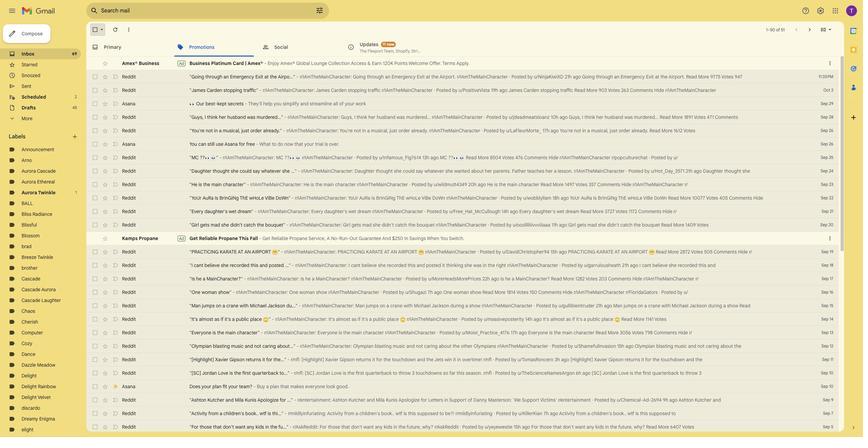 Task type: locate. For each thing, give the bounding box(es) containing it.
parents.
[[494, 168, 511, 174]]

2 horizontal spatial music
[[675, 344, 687, 350]]

2 book.. from the left
[[381, 411, 395, 417]]

aurora for aurora twinkle
[[22, 190, 37, 196]]

at up u/garrulousheath
[[615, 249, 620, 255]]

0 horizontal spatial ashton
[[333, 398, 348, 404]]

?? right "mc at the left
[[200, 155, 205, 161]]

1 horizontal spatial an
[[385, 74, 391, 80]]

1 horizontal spatial as
[[352, 317, 357, 323]]

sep 10 for "[sc] jordan love is the first quarterback to..." - r/nfl: [sc] jordan love is the first quarterback to throw 3 touchdowns so far this season. r/nfl · posted by u/thesciencenamesargon 6h ago [sc] jordan love is the first quarterback to throw 3
[[822, 371, 834, 376]]

sep left 9
[[823, 398, 831, 403]]

believe down "practicing
[[205, 263, 220, 269]]

masterson:
[[488, 398, 512, 404]]

breeze twinkle
[[22, 255, 53, 261]]

reddit for "practicing karate at an airport
[[122, 249, 136, 255]]

i right the 10h
[[582, 114, 584, 120]]

over.
[[329, 141, 340, 147]]

None checkbox
[[92, 26, 99, 33], [92, 74, 99, 80], [92, 87, 99, 94], [92, 141, 99, 148], [92, 155, 99, 161], [92, 181, 99, 188], [92, 195, 99, 202], [92, 222, 99, 229], [92, 262, 99, 269], [92, 276, 99, 283], [92, 316, 99, 323], [92, 357, 99, 364], [92, 370, 99, 377], [92, 384, 99, 391], [92, 397, 99, 404], [92, 411, 99, 418], [92, 26, 99, 33], [92, 74, 99, 80], [92, 87, 99, 94], [92, 141, 99, 148], [92, 155, 99, 161], [92, 181, 99, 188], [92, 195, 99, 202], [92, 222, 99, 229], [92, 262, 99, 269], [92, 276, 99, 283], [92, 316, 99, 323], [92, 357, 99, 364], [92, 370, 99, 377], [92, 384, 99, 391], [92, 397, 99, 404], [92, 411, 99, 418]]

through down earn
[[367, 74, 384, 80]]

2 every from the left
[[520, 209, 532, 215]]

cant up r/floridagators
[[642, 263, 652, 269]]

..." for for
[[287, 398, 293, 404]]

24 row from the top
[[86, 367, 839, 381]]

1 horizontal spatial blasting
[[375, 344, 392, 350]]

the
[[270, 74, 277, 80], [432, 74, 439, 80], [661, 74, 668, 80], [203, 182, 210, 188], [315, 182, 323, 188], [499, 182, 506, 188], [257, 222, 264, 228], [409, 222, 416, 228], [634, 222, 641, 228], [488, 263, 495, 269], [217, 330, 224, 336], [343, 330, 351, 336], [554, 330, 561, 336], [453, 344, 460, 350], [735, 344, 742, 350], [384, 357, 391, 363], [427, 357, 434, 363], [653, 357, 660, 363], [696, 357, 703, 363], [234, 371, 241, 377], [348, 371, 355, 377], [635, 371, 642, 377], [270, 425, 278, 431], [399, 425, 406, 431], [611, 425, 618, 431]]

2 vertical spatial of
[[468, 398, 472, 404]]

earn
[[372, 60, 382, 66]]

- r/iamthemaincharacter: practicing karate at an airport
[[280, 249, 419, 255]]

- they'll help you simplify and streamline all of your work ‌ ‌ ‌ ‌ ‌ ‌ ‌ ‌ ‌ ‌ ‌ ‌ ‌ ‌ ‌ ‌ ‌ ‌ ‌ ‌ ‌ ‌ ‌ ‌ ‌ ‌ ‌ ‌ ‌ ‌ ‌ ‌ ‌ ‌ ‌ ‌ ‌ ‌ ‌ ‌ ‌ ‌ ‌ ‌ ‌ ‌ ‌ ‌ ‌ ‌ ‌ ‌ ‌ ‌ ‌ ‌ ‌ ‌ ‌ ‌ ‌ ‌ ‌ ‌ ‌ ‌ ‌ ‌ ‌ ‌
[[244, 101, 451, 107]]

1 vertical spatial r/nfl
[[484, 371, 492, 377]]

almost
[[199, 317, 213, 323], [336, 317, 351, 323], [551, 317, 565, 323]]

james
[[316, 87, 330, 93], [509, 87, 523, 93]]

sep for "is he a maincharacter?" - r/iamthemaincharacter: is he a maincharacter? r/iamthemaincharacter · posted by u/moreheadsmoreprices 22h ago is he a maincharacter? read more 1282 votes 203 comments hide r/iamthemaincharacter r/
[[822, 277, 829, 282]]

asana for they'll help you simplify and streamline all of your work ‌ ‌ ‌ ‌ ‌ ‌ ‌ ‌ ‌ ‌ ‌ ‌ ‌ ‌ ‌ ‌ ‌ ‌ ‌ ‌ ‌ ‌ ‌ ‌ ‌ ‌ ‌ ‌ ‌ ‌ ‌ ‌ ‌ ‌ ‌ ‌ ‌ ‌ ‌ ‌ ‌ ‌ ‌ ‌ ‌ ‌ ‌ ‌ ‌ ‌ ‌ ‌ ‌ ‌ ‌ ‌ ‌ ‌ ‌ ‌ ‌ ‌ ‌ ‌ ‌ ‌ ‌ ‌ ‌ ‌
[[122, 101, 135, 107]]

1 horizontal spatial olympian
[[635, 344, 655, 350]]

didn't
[[230, 222, 243, 228]]

labels navigation
[[0, 22, 86, 438]]

1 horizontal spatial activity
[[560, 411, 575, 417]]

0 horizontal spatial practicing
[[338, 249, 365, 255]]

2 horizontal spatial karate
[[597, 249, 614, 255]]

2 didn't from the left
[[607, 222, 620, 228]]

votes left 357
[[576, 182, 588, 188]]

15h right u/yeyewestie
[[514, 425, 521, 431]]

1 vertical spatial delight
[[22, 384, 37, 390]]

maincharacter?
[[316, 276, 350, 282], [516, 276, 550, 282]]

0 vertical spatial r/nfl
[[484, 357, 492, 363]]

votes left 150
[[517, 290, 529, 296]]

0 horizontal spatial blasting
[[213, 344, 230, 350]]

character" down the "it's almost as if it's a public place
[[237, 330, 260, 336]]

2 horizontal spatial 💀 image
[[459, 155, 465, 161]]

plan
[[213, 384, 222, 390], [270, 384, 279, 390]]

global
[[296, 60, 310, 66]]

0 horizontal spatial children's
[[224, 411, 244, 417]]

gets right the 11h
[[577, 222, 587, 228]]

advanced search options image
[[313, 4, 327, 17]]

1 reliable from the left
[[199, 236, 218, 242]]

1 ad from the top
[[179, 61, 184, 66]]

7h
[[428, 290, 433, 296], [544, 411, 549, 417]]

row containing amex® business
[[86, 57, 839, 70]]

💀 image
[[211, 155, 216, 161], [295, 155, 301, 161], [459, 155, 465, 161]]

20 row from the top
[[86, 313, 839, 327]]

our best-kept secrets
[[195, 101, 244, 107]]

plan left fit
[[213, 384, 222, 390]]

r/popculturechat
[[612, 155, 648, 161]]

3 aura from the left
[[581, 195, 592, 201]]

😬 image
[[272, 250, 278, 256], [419, 250, 424, 256], [649, 250, 655, 256]]

row up the overtime!
[[86, 340, 839, 354]]

1 horizontal spatial 😬 image
[[419, 250, 424, 256]]

aurora cascade link
[[22, 168, 56, 174]]

reddit for "ashton kutcher and mila kunis apologize for ..."
[[122, 398, 136, 404]]

why?
[[422, 425, 434, 431], [634, 425, 645, 431]]

1 horizontal spatial james
[[509, 87, 523, 93]]

3 bringing from the left
[[598, 195, 618, 201]]

2 horizontal spatial kids
[[596, 425, 604, 431]]

read more 1141 votes
[[621, 317, 667, 323]]

just up r/popculturechat
[[610, 128, 618, 134]]

0 horizontal spatial aura
[[203, 195, 214, 201]]

gets up out
[[352, 222, 361, 228]]

0 horizontal spatial husband
[[227, 114, 246, 120]]

more
[[699, 74, 710, 80], [587, 87, 598, 93], [672, 114, 683, 120], [22, 116, 33, 122], [662, 128, 673, 134], [478, 155, 489, 161], [553, 182, 564, 188], [681, 195, 692, 201], [593, 209, 604, 215], [674, 222, 685, 228], [668, 249, 679, 255], [563, 276, 574, 282], [495, 290, 506, 296], [634, 317, 645, 323], [608, 330, 619, 336], [659, 425, 670, 431]]

2 horizontal spatial michael
[[672, 303, 689, 309]]

51
[[782, 27, 785, 32]]

1 ashton from the left
[[333, 398, 348, 404]]

15h down 3056 at the right bottom
[[618, 344, 625, 350]]

😬 image left 2872
[[649, 250, 655, 256]]

0 horizontal spatial [sc]
[[305, 371, 315, 377]]

0 horizontal spatial daughter's
[[205, 209, 228, 215]]

3 crane from the left
[[649, 303, 661, 309]]

sep for "ashton kutcher and mila kunis apologize for ..." - r/entertainment: ashton kutcher and mila kunis apologize for letters in support of danny masterson: 'we support victims' r/entertainment · posted by u/chemical-ad-2694 9h ago ashton kutcher and
[[823, 398, 831, 403]]

gets right "girl
[[200, 222, 210, 228]]

2 don't from the left
[[563, 425, 574, 431]]

2 delight from the top
[[22, 384, 37, 390]]

0 horizontal spatial believe
[[205, 263, 220, 269]]

2 horizontal spatial airport
[[629, 249, 648, 255]]

3 at from the left
[[615, 249, 620, 255]]

1 horizontal spatial kutcher
[[349, 398, 366, 404]]

3727
[[605, 209, 615, 215]]

None checkbox
[[92, 101, 99, 107], [92, 114, 99, 121], [92, 128, 99, 134], [92, 168, 99, 175], [92, 208, 99, 215], [92, 249, 99, 256], [92, 289, 99, 296], [92, 303, 99, 310], [92, 330, 99, 337], [92, 343, 99, 350], [92, 424, 99, 431], [92, 101, 99, 107], [92, 114, 99, 121], [92, 128, 99, 134], [92, 168, 99, 175], [92, 208, 99, 215], [92, 249, 99, 256], [92, 289, 99, 296], [92, 303, 99, 310], [92, 330, 99, 337], [92, 343, 99, 350], [92, 424, 99, 431]]

..." for she
[[291, 168, 297, 174]]

row up 20h at the top
[[86, 165, 839, 178]]

2 bringing from the left
[[376, 195, 396, 201]]

0 horizontal spatial throw
[[399, 371, 411, 377]]

2 r/nfl from the top
[[484, 371, 492, 377]]

2 throw from the left
[[686, 371, 698, 377]]

every up service,
[[311, 209, 323, 215]]

23 row from the top
[[86, 354, 839, 367]]

2 horizontal spatial woman
[[454, 290, 469, 296]]

"activity
[[190, 411, 207, 417]]

"everyone
[[190, 330, 211, 336]]

26 row from the top
[[86, 394, 839, 408]]

0 horizontal spatial recorded
[[230, 263, 249, 269]]

1 horizontal spatial girl
[[569, 222, 576, 228]]

maincharacter? up 150
[[516, 276, 550, 282]]

you can still use asana for free - what to do now that your trial is over. ‌ ‌ ‌ ‌ ‌ ‌ ‌ ‌ ‌ ‌ ‌ ‌ ‌ ‌ ‌ ‌ ‌ ‌ ‌ ‌ ‌ ‌ ‌ ‌ ‌ ‌ ‌ ‌ ‌ ‌ ‌ ‌ ‌ ‌ ‌ ‌ ‌ ‌ ‌ ‌ ‌ ‌ ‌ ‌ ‌ ‌ ‌ ‌ ‌ ‌ ‌ ‌ ‌ ‌ ‌ ‌ ‌ ‌ ‌ ‌ ‌ ‌ ‌ ‌ ‌ ‌ ‌ ‌ ‌ ‌ ‌ ‌ ‌ ‌ ‌ ‌ ‌ ‌ ‌ ‌ ‌
[[190, 141, 437, 147]]

of left 'danny'
[[468, 398, 472, 404]]

guys, down the - they'll help you simplify and streamline all of your work ‌ ‌ ‌ ‌ ‌ ‌ ‌ ‌ ‌ ‌ ‌ ‌ ‌ ‌ ‌ ‌ ‌ ‌ ‌ ‌ ‌ ‌ ‌ ‌ ‌ ‌ ‌ ‌ ‌ ‌ ‌ ‌ ‌ ‌ ‌ ‌ ‌ ‌ ‌ ‌ ‌ ‌ ‌ ‌ ‌ ‌ ‌ ‌ ‌ ‌ ‌ ‌ ‌ ‌ ‌ ‌ ‌ ‌ ‌ ‌ ‌ ‌ ‌ ‌ ‌ ‌ ‌ ‌ ‌ ‌
[[341, 114, 353, 120]]

2 caring from the left
[[424, 344, 438, 350]]

0 horizontal spatial stopping
[[224, 87, 242, 93]]

touchdown
[[392, 357, 416, 363], [661, 357, 685, 363]]

vibe down u/hot_day_3571
[[644, 195, 653, 201]]

0 horizontal spatial amex®
[[122, 60, 138, 66]]

reddit for "it's almost as if it's a public place
[[122, 317, 136, 323]]

0 horizontal spatial those
[[200, 425, 212, 431]]

karate
[[220, 249, 237, 255], [366, 249, 383, 255], [597, 249, 614, 255]]

public
[[236, 317, 249, 323], [373, 317, 386, 323], [588, 317, 601, 323]]

120k
[[383, 60, 394, 66]]

row
[[86, 57, 839, 70], [86, 70, 839, 84], [86, 84, 839, 97], [86, 97, 839, 111], [86, 111, 839, 124], [86, 124, 839, 138], [86, 138, 839, 151], [86, 151, 839, 165], [86, 165, 839, 178], [86, 178, 839, 192], [86, 192, 839, 205], [86, 205, 839, 219], [86, 219, 839, 232], [86, 232, 839, 246], [86, 246, 839, 259], [86, 259, 839, 273], [86, 273, 839, 286], [86, 286, 839, 300], [86, 300, 839, 313], [86, 313, 839, 327], [86, 327, 839, 340], [86, 340, 839, 354], [86, 354, 839, 367], [86, 367, 839, 381], [86, 381, 839, 394], [86, 394, 839, 408], [86, 408, 839, 421], [86, 421, 839, 435]]

2 say from the left
[[416, 168, 423, 174]]

1 support from the left
[[449, 398, 467, 404]]

reddit for "is he a maincharacter?"
[[122, 276, 136, 282]]

ashton right 9h
[[679, 398, 694, 404]]

1 an from the left
[[245, 249, 251, 255]]

1 at from the left
[[238, 249, 244, 255]]

reddit for "he is the main character"
[[122, 182, 136, 188]]

2 jackson from the left
[[432, 303, 449, 309]]

can
[[198, 141, 206, 147]]

row down "guys, i think her husband was murdered..." - r/iamthemaincharacter: guys, i think her husband was murdered... r/iamthemaincharacter · posted by u/jdeadmeatsloanz 10h ago guys, i think her husband was murdered... read more 1891 votes 471 comments
[[86, 124, 839, 138]]

1 horizontal spatial he
[[306, 276, 311, 282]]

None search field
[[86, 3, 329, 19]]

3 airport from the left
[[629, 249, 648, 255]]

2 wtf from the left
[[396, 411, 403, 417]]

0 horizontal spatial it's
[[329, 317, 335, 323]]

1 horizontal spatial first
[[356, 371, 364, 377]]

sep 26
[[821, 128, 834, 133], [821, 142, 834, 147]]

daughter down r/iamthemaincharacter · posted by u/infamous_fig7614 13h ago mc ??
[[355, 168, 375, 174]]

0 horizontal spatial if
[[221, 317, 224, 323]]

13h
[[423, 155, 430, 161]]

👀 image
[[190, 102, 195, 107], [290, 155, 295, 161], [454, 155, 459, 161]]

3 exit from the left
[[646, 74, 654, 80]]

1 horizontal spatial murdered...
[[634, 114, 659, 120]]

1 horizontal spatial apologize
[[399, 398, 420, 404]]

"daughter
[[190, 168, 212, 174]]

more image
[[125, 26, 132, 33]]

flexport
[[368, 48, 383, 53]]

2 horizontal spatial bringing
[[598, 195, 618, 201]]

more button
[[0, 113, 81, 124]]

2 whatever from the left
[[425, 168, 444, 174]]

1 🙄 image from the left
[[263, 317, 269, 323]]

reddit for "daughter thought she could say whatever she ..."
[[122, 168, 136, 174]]

1 bringing from the left
[[220, 195, 239, 201]]

0 horizontal spatial activity
[[327, 411, 343, 417]]

james up "streamline"
[[316, 87, 330, 93]]

"man jumps on a crane with michael jackson du..." - r/iamthemaincharacter: man jumps on a crane with michael jackson during a show r/iamthemaincharacter · posted by u/gullibleintruder 21h ago man jumps on a crane with michael jackson during a show read
[[190, 303, 751, 309]]

1 horizontal spatial almost
[[336, 317, 351, 323]]

jordan down u/shamefulinvasion
[[603, 371, 618, 377]]

9775
[[711, 74, 721, 80]]

1 wet from the left
[[229, 209, 237, 215]]

0 horizontal spatial 🙄 image
[[263, 317, 269, 323]]

aurora up ball link
[[22, 190, 37, 196]]

main content containing updates
[[86, 22, 845, 438]]

main menu image
[[8, 7, 16, 15]]

"james carden stopping traffic" - r/iamthemaincharacter: james carden stopping traffic r/iamthemaincharacter · posted by u/positivevista 19h ago james carden stopping traffic read more 903 votes 263 comments hide r/iamthemaincharacter
[[190, 87, 717, 93]]

thought right "daughter
[[213, 168, 230, 174]]

2 kunis from the left
[[386, 398, 398, 404]]

0 horizontal spatial girl
[[343, 222, 351, 228]]

row down thinking
[[86, 273, 839, 286]]

1 caring from the left
[[263, 344, 276, 350]]

2 he from the left
[[487, 182, 493, 188]]

aurora ethereal link
[[22, 179, 55, 185]]

1 horizontal spatial if
[[358, 317, 361, 323]]

he
[[304, 182, 310, 188], [487, 182, 493, 188]]

sep for "[highlight] xavier gipson returns it for the..." - r/nfl: [highlight] xavier gipson returns it for the touchdown and the jets win it in overtime! r/nfl · posted by u/tomasroncero 3h ago [highlight] xavier gipson returns it for the touchdown and the
[[823, 358, 830, 363]]

1 think from the left
[[207, 114, 218, 120]]

dazzle meadow link
[[22, 363, 55, 369]]

1 he from the left
[[196, 276, 202, 282]]

2 horizontal spatial children's
[[592, 411, 612, 417]]

2 if from the left
[[358, 317, 361, 323]]

i down the - they'll help you simplify and streamline all of your work ‌ ‌ ‌ ‌ ‌ ‌ ‌ ‌ ‌ ‌ ‌ ‌ ‌ ‌ ‌ ‌ ‌ ‌ ‌ ‌ ‌ ‌ ‌ ‌ ‌ ‌ ‌ ‌ ‌ ‌ ‌ ‌ ‌ ‌ ‌ ‌ ‌ ‌ ‌ ‌ ‌ ‌ ‌ ‌ ‌ ‌ ‌ ‌ ‌ ‌ ‌ ‌ ‌ ‌ ‌ ‌ ‌ ‌ ‌ ‌ ‌ ‌ ‌ ‌ ‌ ‌ ‌ ‌ ‌ ‌
[[354, 114, 356, 120]]

2 it's from the left
[[577, 317, 583, 323]]

votes right 1141 at the right of page
[[655, 317, 667, 323]]

"mc ??
[[190, 155, 205, 161]]

business down primary tab
[[139, 60, 159, 66]]

1 horizontal spatial airport.
[[669, 74, 685, 80]]

3 amex® from the left
[[280, 60, 295, 66]]

business up "going
[[190, 60, 210, 66]]

and
[[301, 101, 309, 107], [260, 263, 268, 269], [417, 263, 425, 269], [708, 263, 716, 269], [245, 344, 253, 350], [407, 344, 415, 350], [689, 344, 697, 350], [417, 357, 425, 363], [686, 357, 695, 363], [226, 398, 234, 404], [367, 398, 375, 404], [713, 398, 721, 404]]

26 for "you're not in a musical, just order already." - r/iamthemaincharacter: you're not in a musical, just order already. r/iamthemaincharacter · posted by u/lafleurmorte_ 17h ago you're not in a musical, just order already. read more 1612 votes
[[830, 128, 834, 133]]

gmail image
[[22, 4, 58, 18]]

1 horizontal spatial bringing
[[376, 195, 396, 201]]

3 those from the left
[[540, 425, 552, 431]]

150
[[530, 290, 538, 296]]

0 horizontal spatial 15h
[[514, 425, 521, 431]]

29
[[830, 101, 834, 106]]

row up "guys, i think her husband was murdered..." - r/iamthemaincharacter: guys, i think her husband was murdered... r/iamthemaincharacter · posted by u/jdeadmeatsloanz 10h ago guys, i think her husband was murdered... read more 1891 votes 471 comments
[[86, 97, 839, 111]]

carden up all
[[331, 87, 347, 93]]

1 50 of 51
[[767, 27, 785, 32]]

reddit for "everyone is the main character"
[[122, 330, 136, 336]]

1 throw from the left
[[399, 371, 411, 377]]

sep 26 down sep 28
[[821, 128, 834, 133]]

propane right kamps in the left bottom of the page
[[139, 236, 158, 242]]

u/garrulousheath
[[585, 263, 621, 269]]

1 an from the left
[[224, 74, 229, 80]]

2 just from the left
[[390, 128, 398, 134]]

support
[[449, 398, 467, 404], [522, 398, 540, 404]]

sep 26 up the sep 25
[[821, 142, 834, 147]]

0 horizontal spatial get
[[190, 236, 198, 242]]

sep 19
[[822, 250, 834, 255]]

sep for "one woman show" - r/iamthemaincharacter: one woman show r/iamthemaincharacter · posted by u/shugazi 7h ago one woman show read more 1814 votes 150 comments hide r/iamthemaincharacter r/floridagators · posted by u/
[[822, 290, 829, 295]]

ad for get
[[179, 236, 184, 241]]

sep for "man jumps on a crane with michael jackson du..." - r/iamthemaincharacter: man jumps on a crane with michael jackson during a show r/iamthemaincharacter · posted by u/gullibleintruder 21h ago man jumps on a crane with michael jackson during a show read
[[822, 304, 829, 309]]

reddit for "going through an emergency exit at the airpo..."
[[122, 74, 136, 80]]

26 up 25
[[830, 142, 834, 147]]

practicing
[[338, 249, 365, 255], [569, 249, 596, 255]]

sep 28
[[821, 115, 834, 120]]

"guys,
[[190, 114, 204, 120]]

love up fit
[[218, 371, 228, 377]]

3 husband from the left
[[605, 114, 624, 120]]

2 maincharacter? from the left
[[516, 276, 550, 282]]

2 daughter from the left
[[704, 168, 724, 174]]

0 horizontal spatial public
[[236, 317, 249, 323]]

0 horizontal spatial didn't
[[382, 222, 394, 228]]

sep left the 16
[[822, 290, 829, 295]]

2 get from the left
[[263, 236, 270, 242]]

1 horizontal spatial why?
[[634, 425, 645, 431]]

0 horizontal spatial 1
[[75, 190, 77, 195]]

sep 10 for does your plan fit your team? - buy a plan that makes everyone look good. ‌ ‌ ‌ ‌ ‌ ‌ ‌ ‌ ‌ ‌ ‌ ‌ ‌ ‌ ‌ ‌ ‌ ‌ ‌ ‌ ‌ ‌ ‌ ‌ ‌ ‌ ‌ ‌ ‌ ‌ ‌ ‌ ‌ ‌ ‌ ‌ ‌ ‌ ‌ ‌ ‌ ‌ ‌ ‌ ‌ ‌ ‌ ‌ ‌ ‌ ‌ ‌ ‌ ‌ ‌ ‌ ‌ ‌ ‌ ‌ ‌ ‌ ‌ ‌ ‌ ‌ ‌ ‌ ‌ ‌ ‌ ‌ ‌ ‌ ‌ ‌ ‌ ‌ ‌ ‌
[[822, 385, 834, 390]]

practicing down out
[[338, 249, 365, 255]]

1 on from the left
[[216, 303, 221, 309]]

10 for does your plan fit your team? - buy a plan that makes everyone look good. ‌ ‌ ‌ ‌ ‌ ‌ ‌ ‌ ‌ ‌ ‌ ‌ ‌ ‌ ‌ ‌ ‌ ‌ ‌ ‌ ‌ ‌ ‌ ‌ ‌ ‌ ‌ ‌ ‌ ‌ ‌ ‌ ‌ ‌ ‌ ‌ ‌ ‌ ‌ ‌ ‌ ‌ ‌ ‌ ‌ ‌ ‌ ‌ ‌ ‌ ‌ ‌ ‌ ‌ ‌ ‌ ‌ ‌ ‌ ‌ ‌ ‌ ‌ ‌ ‌ ‌ ‌ ‌ ‌ ‌ ‌ ‌ ‌ ‌ ‌ ‌ ‌ ‌ ‌ ‌
[[830, 385, 834, 390]]

3 wet from the left
[[557, 209, 565, 215]]

airpo..."
[[278, 74, 295, 80]]

Search mail text field
[[101, 7, 297, 14]]

main content
[[86, 22, 845, 438]]

263
[[622, 87, 629, 93]]

karate down guarantee
[[366, 249, 383, 255]]

sep left the 21
[[822, 209, 829, 214]]

why? down ad-
[[634, 425, 645, 431]]

3 kids from the left
[[596, 425, 604, 431]]

dazzle meadow
[[22, 363, 55, 369]]

more left 1141 at the right of page
[[634, 317, 645, 323]]

row up "olympian blasting music and not caring about..." - r/iamthemaincharacter: olympian blasting music and not caring about the other olympians r/iamthemaincharacter · posted by u/shamefulinvasion 15h ago olympian blasting music and not caring about the
[[86, 327, 839, 340]]

1 horizontal spatial gipson
[[340, 357, 355, 363]]

those
[[200, 425, 212, 431], [328, 425, 340, 431], [540, 425, 552, 431]]

this up "for those that don't want any kids in the fu..." - r/askreddit: for those that don't want any kids in the future, why? r/askreddit · posted by u/yeyewestie 15h ago for those that don't want any kids in the future, why? read more 6407 votes
[[408, 411, 416, 417]]

1 horizontal spatial recorded
[[387, 263, 407, 269]]

" for "it's almost as if it's a public place
[[269, 317, 271, 323]]

votes right the 6407
[[683, 425, 695, 431]]

recorded down $250
[[387, 263, 407, 269]]

you left can
[[190, 141, 197, 147]]

fall
[[250, 236, 258, 242]]

2 horizontal spatial wtf
[[628, 411, 635, 417]]

kunis
[[245, 398, 257, 404], [386, 398, 398, 404]]

r/mildlyinfuriating
[[456, 411, 493, 417]]

sep for "i cant believe she recorded this and posted ..." - r/iamthemaincharacter: i cant believe she recorded this and posted it thinking she was in the right r/iamthemaincharacter · posted by u/garrulousheath 21h ago i cant believe she recorded this and
[[822, 263, 829, 268]]

2 gets from the left
[[352, 222, 361, 228]]

1172
[[629, 209, 638, 215]]

1 delight from the top
[[22, 373, 37, 380]]

?? down 'now'
[[285, 155, 290, 161]]

more inside more button
[[22, 116, 33, 122]]

0 horizontal spatial vibe
[[265, 195, 275, 201]]

1141
[[646, 317, 654, 323]]

activity down r/entertainment:
[[327, 411, 343, 417]]

1 james from the left
[[316, 87, 330, 93]]

comments right 405
[[729, 195, 753, 201]]

daughter
[[355, 168, 375, 174], [704, 168, 724, 174]]

at
[[238, 249, 244, 255], [384, 249, 390, 255], [615, 249, 620, 255]]

best-
[[206, 101, 217, 107]]

row up r/mildlyinfuriating
[[86, 394, 839, 408]]

1 horizontal spatial [sc]
[[592, 371, 602, 377]]

cell for get reliable propane this fall - get reliable propane service, a no-run-out guarantee and $250 in savings when you switch.
[[810, 235, 827, 242]]

0 horizontal spatial through
[[205, 74, 222, 80]]

a
[[219, 128, 222, 134], [367, 128, 370, 134], [588, 128, 590, 134], [554, 168, 557, 174], [203, 276, 205, 282], [312, 276, 315, 282], [512, 276, 515, 282], [223, 303, 225, 309], [387, 303, 389, 309], [466, 303, 468, 309], [645, 303, 647, 309], [724, 303, 726, 309], [232, 317, 235, 323], [369, 317, 372, 323], [584, 317, 587, 323], [266, 384, 269, 390], [220, 411, 222, 417], [356, 411, 358, 417], [588, 411, 590, 417]]

the..."
[[274, 357, 286, 363]]

1 vertical spatial sep 26
[[821, 142, 834, 147]]

1 inside main content
[[767, 27, 768, 32]]

0 horizontal spatial musical,
[[223, 128, 240, 134]]

2 horizontal spatial just
[[610, 128, 618, 134]]

7h down victims'
[[544, 411, 549, 417]]

1 horizontal spatial supposed
[[650, 411, 671, 417]]

0 horizontal spatial one
[[289, 290, 298, 296]]

0 horizontal spatial reliable
[[199, 236, 218, 242]]

2 from from the left
[[344, 411, 355, 417]]

get down "girl
[[190, 236, 198, 242]]

karate right "practicing
[[220, 249, 237, 255]]

for down u/killerkian
[[532, 425, 539, 431]]

3 daughter's from the left
[[533, 209, 556, 215]]

say down - r/iamthemaincharacter: mc ??
[[253, 168, 260, 174]]

reddit inside 'updates, 11 new messages,' tab
[[425, 48, 437, 53]]

2 horizontal spatial aura
[[581, 195, 592, 201]]

welcome
[[409, 60, 429, 66]]

2 horizontal spatial amex®
[[280, 60, 295, 66]]

1 horizontal spatial gets
[[352, 222, 361, 228]]

11 inside tab
[[383, 42, 386, 47]]

2 practicing from the left
[[569, 249, 596, 255]]

2 horizontal spatial xavier
[[594, 357, 608, 363]]

cascade down cascade link on the bottom left
[[22, 287, 40, 293]]

starred link
[[22, 62, 38, 68]]

support up be?!
[[449, 398, 467, 404]]

1 horizontal spatial caring
[[424, 344, 438, 350]]

social tab
[[257, 38, 342, 57]]

2 horizontal spatial public
[[588, 317, 601, 323]]

2 musical, from the left
[[371, 128, 389, 134]]

1 woman from the left
[[202, 290, 217, 296]]

1 horizontal spatial want
[[364, 425, 374, 431]]

this down ad-
[[640, 411, 648, 417]]

fu..."
[[279, 425, 289, 431]]

mc down the do at the left top of page
[[276, 155, 284, 161]]

1 horizontal spatial crane
[[391, 303, 403, 309]]

0 vertical spatial character"
[[223, 182, 246, 188]]

0 horizontal spatial jackson
[[268, 303, 285, 309]]

1 horizontal spatial love
[[332, 371, 342, 377]]

11 down 12
[[831, 358, 834, 363]]

row containing kamps propane
[[86, 232, 839, 246]]

discardo link
[[22, 406, 40, 412]]

2 horizontal spatial jackson
[[690, 303, 708, 309]]

it
[[442, 263, 445, 269], [263, 357, 265, 363], [373, 357, 375, 363], [453, 357, 456, 363], [642, 357, 645, 363]]

ethereal
[[37, 179, 55, 185]]

1 for from the left
[[320, 425, 327, 431]]

aurora twinkle link
[[22, 190, 56, 196]]

of left 51
[[777, 27, 780, 32]]

3 kutcher from the left
[[695, 398, 712, 404]]

1 vertical spatial 17h
[[511, 330, 518, 336]]

1 airport. from the left
[[440, 74, 456, 80]]

1 man from the left
[[356, 303, 365, 309]]

this right far
[[457, 371, 465, 377]]

1 vertical spatial ad
[[179, 236, 184, 241]]

2 horizontal spatial think
[[585, 114, 595, 120]]

cell
[[810, 60, 827, 67], [810, 235, 827, 242]]

aurora for aurora cascade
[[22, 168, 36, 174]]

1 during from the left
[[451, 303, 465, 309]]

0 horizontal spatial u/
[[674, 155, 678, 161]]

1 girl from the left
[[343, 222, 351, 228]]

😬 image down savings
[[419, 250, 424, 256]]

1 guys, from the left
[[341, 114, 353, 120]]

sep for "guys, i think her husband was murdered..." - r/iamthemaincharacter: guys, i think her husband was murdered... r/iamthemaincharacter · posted by u/jdeadmeatsloanz 10h ago guys, i think her husband was murdered... read more 1891 votes 471 comments
[[821, 115, 829, 120]]

0 vertical spatial ..."
[[291, 168, 297, 174]]

votes left 476
[[503, 155, 514, 161]]

reddit for "one woman show"
[[122, 290, 136, 296]]

refresh image
[[112, 26, 119, 33]]

stopping up secrets
[[224, 87, 242, 93]]

row up wanted
[[86, 151, 839, 165]]

just up "free"
[[242, 128, 249, 134]]

2 mad from the left
[[362, 222, 372, 228]]

james right the 19h
[[509, 87, 523, 93]]

brad
[[22, 244, 32, 250]]

kutcher
[[208, 398, 224, 404], [349, 398, 366, 404], [695, 398, 712, 404]]

of right all
[[339, 101, 344, 107]]

2 on from the left
[[380, 303, 386, 309]]

0 horizontal spatial james
[[316, 87, 330, 93]]

2 daughter's from the left
[[325, 209, 348, 215]]

carden down u/ninjakiwixd
[[524, 87, 540, 93]]

labels heading
[[9, 134, 72, 140]]

1 horizontal spatial mc
[[440, 155, 447, 161]]

sep for "you're not in a musical, just order already." - r/iamthemaincharacter: you're not in a musical, just order already. r/iamthemaincharacter · posted by u/lafleurmorte_ 17h ago you're not in a musical, just order already. read more 1612 votes
[[821, 128, 828, 133]]

2 vertical spatial "
[[269, 317, 271, 323]]

1 inside labels navigation
[[75, 190, 77, 195]]

character" up the dream"
[[223, 182, 246, 188]]

jackson
[[268, 303, 285, 309], [432, 303, 449, 309], [690, 303, 708, 309]]

support up u/killerkian
[[522, 398, 540, 404]]

comments right 357
[[598, 182, 621, 188]]

you're down the - they'll help you simplify and streamline all of your work ‌ ‌ ‌ ‌ ‌ ‌ ‌ ‌ ‌ ‌ ‌ ‌ ‌ ‌ ‌ ‌ ‌ ‌ ‌ ‌ ‌ ‌ ‌ ‌ ‌ ‌ ‌ ‌ ‌ ‌ ‌ ‌ ‌ ‌ ‌ ‌ ‌ ‌ ‌ ‌ ‌ ‌ ‌ ‌ ‌ ‌ ‌ ‌ ‌ ‌ ‌ ‌ ‌ ‌ ‌ ‌ ‌ ‌ ‌ ‌ ‌ ‌ ‌ ‌ ‌ ‌ ‌ ‌ ‌ ‌
[[340, 128, 353, 134]]

0 horizontal spatial daughter
[[355, 168, 375, 174]]

1 bouquet from the left
[[417, 222, 435, 228]]

0 horizontal spatial why?
[[422, 425, 434, 431]]

0 horizontal spatial touchdown
[[392, 357, 416, 363]]

3 recorded from the left
[[678, 263, 698, 269]]

tab list
[[845, 22, 864, 414], [86, 38, 845, 57]]

2 supposed from the left
[[650, 411, 671, 417]]

2 26 from the top
[[830, 142, 834, 147]]

1 for 1
[[75, 190, 77, 195]]

cascade link
[[22, 276, 40, 282]]

1 sep 26 from the top
[[821, 128, 834, 133]]

2694
[[651, 398, 662, 404]]

👀 image
[[205, 155, 211, 161]]

jordan right "[sc]
[[202, 371, 217, 377]]

delight for 'delight' link
[[22, 373, 37, 380]]

row down "ashton kutcher and mila kunis apologize for ..." - r/entertainment: ashton kutcher and mila kunis apologize for letters in support of danny masterson: 'we support victims' r/entertainment · posted by u/chemical-ad-2694 9h ago ashton kutcher and
[[86, 408, 839, 421]]

girl right the 11h
[[569, 222, 576, 228]]

asana for what to do now that your trial is over. ‌ ‌ ‌ ‌ ‌ ‌ ‌ ‌ ‌ ‌ ‌ ‌ ‌ ‌ ‌ ‌ ‌ ‌ ‌ ‌ ‌ ‌ ‌ ‌ ‌ ‌ ‌ ‌ ‌ ‌ ‌ ‌ ‌ ‌ ‌ ‌ ‌ ‌ ‌ ‌ ‌ ‌ ‌ ‌ ‌ ‌ ‌ ‌ ‌ ‌ ‌ ‌ ‌ ‌ ‌ ‌ ‌ ‌ ‌ ‌ ‌ ‌ ‌ ‌ ‌ ‌ ‌ ‌ ‌ ‌ ‌ ‌ ‌ ‌ ‌ ‌ ‌ ‌ ‌ ‌ ‌
[[122, 141, 135, 147]]

🙄 image
[[263, 317, 269, 323], [400, 317, 406, 323], [615, 317, 621, 323]]

2 [sc] from the left
[[592, 371, 602, 377]]

primary tab
[[86, 38, 171, 57]]

win
[[445, 357, 452, 363]]

1 book.. from the left
[[246, 411, 259, 417]]

0 horizontal spatial future,
[[407, 425, 421, 431]]

"for
[[190, 425, 199, 431]]

ad for business
[[179, 61, 184, 66]]

amex® business
[[122, 60, 159, 66]]

sep 23
[[821, 182, 834, 187]]

798
[[645, 330, 653, 336]]

3 blasting from the left
[[657, 344, 674, 350]]

reliable up "practicing
[[199, 236, 218, 242]]

reliable down bouquet"
[[272, 236, 288, 242]]

row up "you're not in a musical, just order already." - r/iamthemaincharacter: you're not in a musical, just order already. r/iamthemaincharacter · posted by u/lafleurmorte_ 17h ago you're not in a musical, just order already. read more 1612 votes
[[86, 111, 839, 124]]

caring
[[263, 344, 276, 350], [424, 344, 438, 350], [706, 344, 720, 350]]

[highlight] up 6h at the bottom of the page
[[571, 357, 593, 363]]

1 horizontal spatial touchdown
[[661, 357, 685, 363]]

the
[[240, 195, 248, 201], [397, 195, 405, 201], [619, 195, 627, 201]]

asana for buy a plan that makes everyone look good. ‌ ‌ ‌ ‌ ‌ ‌ ‌ ‌ ‌ ‌ ‌ ‌ ‌ ‌ ‌ ‌ ‌ ‌ ‌ ‌ ‌ ‌ ‌ ‌ ‌ ‌ ‌ ‌ ‌ ‌ ‌ ‌ ‌ ‌ ‌ ‌ ‌ ‌ ‌ ‌ ‌ ‌ ‌ ‌ ‌ ‌ ‌ ‌ ‌ ‌ ‌ ‌ ‌ ‌ ‌ ‌ ‌ ‌ ‌ ‌ ‌ ‌ ‌ ‌ ‌ ‌ ‌ ‌ ‌ ‌ ‌ ‌ ‌ ‌ ‌ ‌ ‌ ‌ ‌ ‌
[[122, 384, 135, 390]]

2 horizontal spatial on
[[638, 303, 644, 309]]

2 sep 26 from the top
[[821, 142, 834, 147]]

1 horizontal spatial michael
[[414, 303, 431, 309]]

plan right buy
[[270, 384, 279, 390]]

2 activity from the left
[[560, 411, 575, 417]]

lounge
[[311, 60, 327, 66]]

reddit for "olympian blasting music and not caring about..."
[[122, 344, 136, 350]]

reddit for "every daughter's wet dream"
[[122, 209, 136, 215]]

2 horizontal spatial kutcher
[[695, 398, 712, 404]]

1 horizontal spatial those
[[328, 425, 340, 431]]

your left work
[[345, 101, 355, 107]]

1 horizontal spatial didn't
[[607, 222, 620, 228]]

sep for "olympian blasting music and not caring about..." - r/iamthemaincharacter: olympian blasting music and not caring about the other olympians r/iamthemaincharacter · posted by u/shamefulinvasion 15h ago olympian blasting music and not caring about the
[[822, 344, 829, 349]]

1 horizontal spatial believe
[[362, 263, 377, 269]]

future, down "activity from a children's book.. wtf is thi..." - r/mildlyinfuriating: activity from a children's book.. wtf is this supposed to be?! r/mildlyinfuriating · posted by u/killerkian 7h ago activity from a children's book.. wtf is this supposed to at bottom
[[407, 425, 421, 431]]



Task type: vqa. For each thing, say whether or not it's contained in the screenshot.
KNOWN
no



Task type: describe. For each thing, give the bounding box(es) containing it.
"practicing
[[190, 249, 219, 255]]

your right fit
[[228, 384, 238, 390]]

3 place from the left
[[602, 317, 614, 323]]

sep for "he is the main character" - r/iamthemaincharacter: he is the main character r/iamthemaincharacter · posted by u/wildmutt4349 20h ago he is the main character read more 1497 votes 357 comments hide r/iamthemaincharacter r/
[[821, 182, 829, 187]]

21h right u/hot_day_3571
[[686, 168, 693, 174]]

elight
[[22, 427, 33, 434]]

this down read more 2872 votes 505 comments hide r/ at the bottom right of the page
[[699, 263, 707, 269]]

don't
[[223, 425, 234, 431]]

cell for business platinum card | amex® - enjoy amex® global lounge collection access & earn 120k points welcome offer. terms apply.
[[810, 60, 827, 67]]

2 vertical spatial 15h
[[514, 425, 521, 431]]

dreamy enigma link
[[22, 417, 55, 423]]

votes left 947
[[722, 74, 734, 80]]

3 mad from the left
[[588, 222, 597, 228]]

cozy
[[22, 341, 32, 347]]

1 horizontal spatial about
[[471, 168, 484, 174]]

sep for does your plan fit your team? - buy a plan that makes everyone look good. ‌ ‌ ‌ ‌ ‌ ‌ ‌ ‌ ‌ ‌ ‌ ‌ ‌ ‌ ‌ ‌ ‌ ‌ ‌ ‌ ‌ ‌ ‌ ‌ ‌ ‌ ‌ ‌ ‌ ‌ ‌ ‌ ‌ ‌ ‌ ‌ ‌ ‌ ‌ ‌ ‌ ‌ ‌ ‌ ‌ ‌ ‌ ‌ ‌ ‌ ‌ ‌ ‌ ‌ ‌ ‌ ‌ ‌ ‌ ‌ ‌ ‌ ‌ ‌ ‌ ‌ ‌ ‌ ‌ ‌ ‌ ‌ ‌ ‌ ‌ ‌ ‌ ‌ ‌ ‌
[[822, 385, 829, 390]]

scheduled
[[22, 94, 46, 100]]

0 horizontal spatial you
[[190, 141, 197, 147]]

twinkle for breeze twinkle
[[37, 255, 53, 261]]

r/iamthemaincharacter · posted by u/infamous_fig7614 13h ago mc ??
[[301, 155, 454, 161]]

u/moreheadsmoreprices
[[428, 276, 481, 282]]

u/massiveposterity
[[484, 317, 524, 323]]

comments right 203
[[609, 276, 632, 282]]

i down - r/iamthemaincharacter: practicing karate at an airport
[[349, 263, 350, 269]]

toggle split pane mode image
[[820, 26, 827, 33]]

her down the kept
[[219, 114, 226, 120]]

1 propane from the left
[[139, 236, 158, 242]]

show"
[[218, 290, 232, 296]]

10h
[[551, 114, 559, 120]]

sep for "everyone is the main character" - r/iamthemaincharacter: everyone is the main character r/iamthemaincharacter · posted by u/moist_practice_4176 17h ago everyone is the main character read more 3056 votes 798 comments hide r/
[[822, 331, 829, 336]]

more left the 903
[[587, 87, 598, 93]]

3 💀 image from the left
[[459, 155, 465, 161]]

reddit for "activity from a children's book.. wtf is thi..."
[[122, 411, 136, 417]]

"every daughter's wet dream" - r/iamthemaincharacter: every daughter's wet dream r/iamthemaincharacter · posted by u/free_hat_mccullough 14h ago every daughter's wet dream read more 3727 votes 1172 comments hide r/
[[190, 209, 677, 215]]

search mail image
[[88, 5, 101, 17]]

breeze twinkle link
[[22, 255, 53, 261]]

terms
[[443, 60, 456, 66]]

votes right "1612"
[[684, 128, 696, 134]]

no-
[[331, 236, 339, 242]]

1 the from the left
[[240, 195, 248, 201]]

votes left '471'
[[694, 114, 706, 120]]

21h right u/ninjakiwixd
[[565, 74, 572, 80]]

sep left 25
[[821, 155, 829, 160]]

2 james from the left
[[509, 87, 523, 93]]

reddit for "mc ??
[[122, 155, 136, 161]]

2 carden from the left
[[331, 87, 347, 93]]

" for "practicing karate at an airport
[[278, 249, 280, 255]]

2 thought from the left
[[376, 168, 393, 174]]

votes left 505
[[692, 249, 703, 255]]

more left 3727
[[593, 209, 604, 215]]

sep for "daughter thought she could say whatever she ..." - r/iamthemaincharacter: daughter thought she could say whatever she wanted about her parents. father teaches her a lesson. r/iamthemaincharacter · posted by u/hot_day_3571 21h ago daughter thought she
[[821, 169, 828, 174]]

to..."
[[280, 371, 290, 377]]

guarantee
[[359, 236, 381, 242]]

this up u/shugazi
[[408, 263, 416, 269]]

your left trial
[[305, 141, 314, 147]]

2 recorded from the left
[[387, 263, 407, 269]]

shopify,
[[396, 48, 411, 53]]

sep for "every daughter's wet dream" - r/iamthemaincharacter: every daughter's wet dream r/iamthemaincharacter · posted by u/free_hat_mccullough 14h ago every daughter's wet dream read more 3727 votes 1172 comments hide r/
[[822, 209, 829, 214]]

1 those from the left
[[200, 425, 212, 431]]

more left 8504
[[478, 155, 489, 161]]

read more 2872 votes 505 comments hide r/
[[655, 249, 753, 255]]

3 through from the left
[[596, 74, 613, 80]]

2 at from the left
[[384, 249, 390, 255]]

1 plan from the left
[[213, 384, 222, 390]]

r/iamthemaincharacter · posted by u/davidchristopher94 15h ago practicing karate at an airport
[[424, 249, 649, 255]]

u/yeyewestie
[[485, 425, 513, 431]]

cascade aurora link
[[22, 287, 56, 293]]

1 jackson from the left
[[268, 303, 285, 309]]

switch.
[[449, 236, 465, 242]]

0 horizontal spatial 👀 image
[[190, 102, 195, 107]]

buy
[[257, 384, 265, 390]]

her down the - they'll help you simplify and streamline all of your work ‌ ‌ ‌ ‌ ‌ ‌ ‌ ‌ ‌ ‌ ‌ ‌ ‌ ‌ ‌ ‌ ‌ ‌ ‌ ‌ ‌ ‌ ‌ ‌ ‌ ‌ ‌ ‌ ‌ ‌ ‌ ‌ ‌ ‌ ‌ ‌ ‌ ‌ ‌ ‌ ‌ ‌ ‌ ‌ ‌ ‌ ‌ ‌ ‌ ‌ ‌ ‌ ‌ ‌ ‌ ‌ ‌ ‌ ‌ ‌ ‌ ‌ ‌ ‌ ‌ ‌ ‌ ‌ ‌ ‌
[[369, 114, 376, 120]]

1 horizontal spatial 17h
[[543, 128, 550, 134]]

2 guys, from the left
[[569, 114, 581, 120]]

use
[[216, 141, 224, 147]]

2 those from the left
[[328, 425, 340, 431]]

0 horizontal spatial "
[[216, 155, 218, 161]]

more left 2872
[[668, 249, 679, 255]]

0 vertical spatial u/
[[674, 155, 678, 161]]

1 michael from the left
[[250, 303, 267, 309]]

reddit for "your aura is bringing the whole vibe down"
[[122, 195, 136, 201]]

sep for "girl gets mad she didn't catch the bouquet" - r/iamthemaincharacter: girl gets mad she didn't catch the bouquet r/iamthemaincharacter · posted by u/ooolllliiivvviiiaaa 11h ago girl gets mad she didn't catch the bouquet read more 1409 votes
[[821, 223, 828, 228]]

meadow
[[37, 363, 55, 369]]

0 horizontal spatial 7h
[[428, 290, 433, 296]]

2 for from the left
[[532, 425, 539, 431]]

cascade for cascade aurora
[[22, 287, 40, 293]]

1 cant from the left
[[194, 263, 203, 269]]

sep 26 for you can still use asana for free - what to do now that your trial is over. ‌ ‌ ‌ ‌ ‌ ‌ ‌ ‌ ‌ ‌ ‌ ‌ ‌ ‌ ‌ ‌ ‌ ‌ ‌ ‌ ‌ ‌ ‌ ‌ ‌ ‌ ‌ ‌ ‌ ‌ ‌ ‌ ‌ ‌ ‌ ‌ ‌ ‌ ‌ ‌ ‌ ‌ ‌ ‌ ‌ ‌ ‌ ‌ ‌ ‌ ‌ ‌ ‌ ‌ ‌ ‌ ‌ ‌ ‌ ‌ ‌ ‌ ‌ ‌ ‌ ‌ ‌ ‌ ‌ ‌ ‌ ‌ ‌ ‌ ‌ ‌ ‌ ‌ ‌ ‌ ‌
[[821, 142, 834, 147]]

more left "1612"
[[662, 128, 673, 134]]

far
[[450, 371, 456, 377]]

scheduled link
[[22, 94, 46, 100]]

1 horizontal spatial 7h
[[544, 411, 549, 417]]

3 😬 image from the left
[[649, 250, 655, 256]]

votes left 203
[[586, 276, 598, 282]]

look
[[326, 384, 335, 390]]

reddit for "man jumps on a crane with michael jackson du..."
[[122, 303, 136, 309]]

1 vertical spatial r/nfl:
[[294, 371, 304, 377]]

947
[[735, 74, 743, 80]]

help
[[263, 101, 273, 107]]

1 horizontal spatial u/
[[684, 290, 688, 296]]

enjoy
[[268, 60, 279, 66]]

2 3 from the left
[[699, 371, 702, 377]]

2 any from the left
[[375, 425, 383, 431]]

kamps
[[122, 236, 138, 242]]

u/shugazi
[[406, 290, 427, 296]]

3 order from the left
[[619, 128, 631, 134]]

i right "guys,
[[205, 114, 206, 120]]

1 you're from the left
[[340, 128, 353, 134]]

r/floridagators
[[626, 290, 658, 296]]

character" for "he is the main character"
[[223, 182, 246, 188]]

thi..."
[[272, 411, 284, 417]]

2 touchdown from the left
[[661, 357, 685, 363]]

delight for delight velvet
[[22, 395, 37, 401]]

delight for delight rainbow
[[22, 384, 37, 390]]

3 book.. from the left
[[614, 411, 627, 417]]

0 vertical spatial r/nfl:
[[291, 357, 300, 363]]

1 horizontal spatial you
[[441, 236, 448, 242]]

this down fall
[[251, 263, 259, 269]]

1 vertical spatial 14h
[[526, 317, 533, 323]]

19 row from the top
[[86, 300, 839, 313]]

1 any from the left
[[247, 425, 255, 431]]

1 carden from the left
[[207, 87, 222, 93]]

sep for "your aura is bringing the whole vibe down" - r/iamthemaincharacter: your aura is bringing the whole vibe down r/iamthemaincharacter · posted by u/wobblyllam 18h ago your aura is bringing the whole vibe down read more 10077 votes 405 comments hide
[[821, 196, 829, 201]]

cherish link
[[22, 319, 38, 326]]

"olympian blasting music and not caring about..." - r/iamthemaincharacter: olympian blasting music and not caring about the other olympians r/iamthemaincharacter · posted by u/shamefulinvasion 15h ago olympian blasting music and not caring about the
[[190, 344, 742, 350]]

more left the 1891
[[672, 114, 683, 120]]

more left the 1814
[[495, 290, 506, 296]]

2 with from the left
[[404, 303, 413, 309]]

2 michael from the left
[[414, 303, 431, 309]]

3 as from the left
[[566, 317, 571, 323]]

2 girl from the left
[[569, 222, 576, 228]]

support image
[[802, 7, 810, 15]]

28 row from the top
[[86, 421, 839, 435]]

1 vertical spatial 15h
[[618, 344, 625, 350]]

2 quarterback from the left
[[366, 371, 392, 377]]

2 husband from the left
[[377, 114, 396, 120]]

what
[[260, 141, 271, 147]]

aurora for aurora ethereal
[[22, 179, 36, 185]]

"for those that don't want any kids in the fu..." - r/askreddit: for those that don't want any kids in the future, why? r/askreddit · posted by u/yeyewestie 15h ago for those that don't want any kids in the future, why? read more 6407 votes
[[190, 425, 695, 431]]

1282
[[576, 276, 585, 282]]

now
[[285, 141, 293, 147]]

cascade for cascade laughter
[[22, 298, 40, 304]]

sep left 14
[[822, 317, 829, 322]]

i up r/floridagators
[[640, 263, 641, 269]]

17
[[830, 277, 834, 282]]

0 vertical spatial of
[[777, 27, 780, 32]]

teaches
[[528, 168, 545, 174]]

1 blasting from the left
[[213, 344, 230, 350]]

2 returns from the left
[[356, 357, 371, 363]]

r/entertainment:
[[298, 398, 332, 404]]

1 future, from the left
[[407, 425, 421, 431]]

stripe,
[[412, 48, 424, 53]]

26 for you can still use asana for free - what to do now that your trial is over. ‌ ‌ ‌ ‌ ‌ ‌ ‌ ‌ ‌ ‌ ‌ ‌ ‌ ‌ ‌ ‌ ‌ ‌ ‌ ‌ ‌ ‌ ‌ ‌ ‌ ‌ ‌ ‌ ‌ ‌ ‌ ‌ ‌ ‌ ‌ ‌ ‌ ‌ ‌ ‌ ‌ ‌ ‌ ‌ ‌ ‌ ‌ ‌ ‌ ‌ ‌ ‌ ‌ ‌ ‌ ‌ ‌ ‌ ‌ ‌ ‌ ‌ ‌ ‌ ‌ ‌ ‌ ‌ ‌ ‌ ‌ ‌ ‌ ‌ ‌ ‌ ‌ ‌ ‌ ‌ ‌
[[830, 142, 834, 147]]

2 place from the left
[[387, 317, 399, 323]]

1 aura from the left
[[203, 195, 214, 201]]

tab list right the 21
[[845, 22, 864, 414]]

1 didn't from the left
[[382, 222, 394, 228]]

everyone
[[305, 384, 325, 390]]

updates, 11 new messages, tab
[[342, 38, 437, 57]]

oct 2
[[824, 88, 834, 93]]

more left the 1282
[[563, 276, 574, 282]]

2 whole from the left
[[406, 195, 421, 201]]

trial
[[315, 141, 323, 147]]

21h right u/garrulousheath
[[622, 263, 629, 269]]

more left the 1497
[[553, 182, 564, 188]]

2 think from the left
[[357, 114, 367, 120]]

so
[[443, 371, 449, 377]]

"going
[[190, 74, 204, 80]]

sep 15
[[822, 304, 834, 309]]

sep 26 for "you're not in a musical, just order already." - r/iamthemaincharacter: you're not in a musical, just order already. r/iamthemaincharacter · posted by u/lafleurmorte_ 17h ago you're not in a musical, just order already. read more 1612 votes
[[821, 128, 834, 133]]

reddit for "[sc] jordan love is the first quarterback to..."
[[122, 371, 136, 377]]

comments right 1172 on the right of page
[[639, 209, 662, 215]]

primary
[[104, 44, 121, 50]]

3 carden from the left
[[524, 87, 540, 93]]

her right teaches
[[546, 168, 553, 174]]

25 row from the top
[[86, 381, 839, 394]]

2 ?? from the left
[[285, 155, 290, 161]]

3 cant from the left
[[642, 263, 652, 269]]

2 xavier from the left
[[325, 357, 339, 363]]

dance
[[22, 352, 35, 358]]

does your plan fit your team? - buy a plan that makes everyone look good. ‌ ‌ ‌ ‌ ‌ ‌ ‌ ‌ ‌ ‌ ‌ ‌ ‌ ‌ ‌ ‌ ‌ ‌ ‌ ‌ ‌ ‌ ‌ ‌ ‌ ‌ ‌ ‌ ‌ ‌ ‌ ‌ ‌ ‌ ‌ ‌ ‌ ‌ ‌ ‌ ‌ ‌ ‌ ‌ ‌ ‌ ‌ ‌ ‌ ‌ ‌ ‌ ‌ ‌ ‌ ‌ ‌ ‌ ‌ ‌ ‌ ‌ ‌ ‌ ‌ ‌ ‌ ‌ ‌ ‌ ‌ ‌ ‌ ‌ ‌ ‌ ‌ ‌ ‌ ‌
[[190, 384, 446, 390]]

points
[[395, 60, 408, 66]]

2 it's from the left
[[543, 317, 550, 323]]

2 😬 image from the left
[[419, 250, 424, 256]]

compose
[[22, 31, 43, 37]]

1 through from the left
[[205, 74, 222, 80]]

aurora twinkle
[[22, 190, 56, 196]]

more left the 1409
[[674, 222, 685, 228]]

1 from from the left
[[208, 411, 219, 417]]

3 children's from the left
[[592, 411, 612, 417]]

brother link
[[22, 266, 38, 272]]

11 row from the top
[[86, 192, 839, 205]]

2872
[[680, 249, 690, 255]]

a
[[327, 236, 330, 242]]

cascade up ethereal
[[37, 168, 56, 174]]

more left 9775
[[699, 74, 710, 80]]

drafts link
[[22, 105, 36, 111]]

starred
[[22, 62, 38, 68]]

sep 11
[[823, 358, 834, 363]]

3 wtf from the left
[[628, 411, 635, 417]]

21h right u/gullibleintruder
[[596, 303, 603, 309]]

0 horizontal spatial 17h
[[511, 330, 518, 336]]

twinkle for aurora twinkle
[[38, 190, 56, 196]]

1 amex® from the left
[[122, 60, 138, 66]]

2 could from the left
[[403, 168, 415, 174]]

7
[[832, 412, 834, 417]]

2 mc from the left
[[440, 155, 447, 161]]

1 emergency from the left
[[230, 74, 254, 80]]

cascade for cascade link on the bottom left
[[22, 276, 40, 282]]

"he
[[190, 182, 197, 188]]

votes left 1172 on the right of page
[[616, 209, 628, 215]]

1 crane from the left
[[226, 303, 239, 309]]

comments right 150
[[539, 290, 562, 296]]

sep left 19
[[822, 250, 829, 255]]

2 music from the left
[[393, 344, 406, 350]]

reddit for "you're not in a musical, just order already."
[[122, 128, 136, 134]]

17 row from the top
[[86, 273, 839, 286]]

votes right the 1409
[[697, 222, 709, 228]]

u/infamous_fig7614
[[379, 155, 421, 161]]

1 practicing from the left
[[338, 249, 365, 255]]

comments right 798 on the right of the page
[[654, 330, 677, 336]]

comments right 505
[[714, 249, 737, 255]]

1 for 1 50 of 51
[[767, 27, 768, 32]]

10 for "[sc] jordan love is the first quarterback to..." - r/nfl: [sc] jordan love is the first quarterback to throw 3 touchdowns so far this season. r/nfl · posted by u/thesciencenamesargon 6h ago [sc] jordan love is the first quarterback to throw 3
[[830, 371, 834, 376]]

0 horizontal spatial about
[[439, 344, 452, 350]]

dreamy enigma
[[22, 417, 55, 423]]

olympians
[[474, 344, 496, 350]]

enigma
[[39, 417, 55, 423]]

social
[[275, 44, 288, 50]]

settings image
[[817, 7, 825, 15]]

2 bouquet from the left
[[642, 222, 660, 228]]

your right does
[[202, 384, 211, 390]]

3 emergency from the left
[[621, 74, 645, 80]]

more left 10077
[[681, 195, 692, 201]]

announcement link
[[22, 147, 54, 153]]

16 row from the top
[[86, 259, 839, 273]]

2 mila from the left
[[376, 398, 385, 404]]

ball link
[[22, 201, 33, 207]]

more left the 6407
[[659, 425, 670, 431]]

0 vertical spatial 15h
[[551, 249, 558, 255]]

sep left 29
[[821, 101, 828, 106]]

1 it's from the left
[[329, 317, 335, 323]]

1 at from the left
[[265, 74, 269, 80]]

9 row from the top
[[86, 165, 839, 178]]

votes left 263
[[608, 87, 620, 93]]

sep for "activity from a children's book.. wtf is thi..." - r/mildlyinfuriating: activity from a children's book.. wtf is this supposed to be?! r/mildlyinfuriating · posted by u/killerkian 7h ago activity from a children's book.. wtf is this supposed to
[[824, 412, 831, 417]]

r/iamthemaincharacter · posted by u/massiveposterity 14h ago it's almost as if it's a public place
[[406, 317, 615, 323]]

23
[[830, 182, 834, 187]]

2 order from the left
[[399, 128, 410, 134]]

u/tomasroncero
[[518, 357, 554, 363]]

comments right '471'
[[715, 114, 739, 120]]

2 [highlight] from the left
[[571, 357, 593, 363]]

sep for you can still use asana for free - what to do now that your trial is over. ‌ ‌ ‌ ‌ ‌ ‌ ‌ ‌ ‌ ‌ ‌ ‌ ‌ ‌ ‌ ‌ ‌ ‌ ‌ ‌ ‌ ‌ ‌ ‌ ‌ ‌ ‌ ‌ ‌ ‌ ‌ ‌ ‌ ‌ ‌ ‌ ‌ ‌ ‌ ‌ ‌ ‌ ‌ ‌ ‌ ‌ ‌ ‌ ‌ ‌ ‌ ‌ ‌ ‌ ‌ ‌ ‌ ‌ ‌ ‌ ‌ ‌ ‌ ‌ ‌ ‌ ‌ ‌ ‌ ‌ ‌ ‌ ‌ ‌ ‌ ‌ ‌ ‌ ‌ ‌ ‌
[[821, 142, 828, 147]]

2 ashton from the left
[[679, 398, 694, 404]]

2 gipson from the left
[[340, 357, 355, 363]]

more left 3056 at the right bottom
[[608, 330, 619, 336]]

11 inside row
[[831, 358, 834, 363]]

1 karate from the left
[[220, 249, 237, 255]]

sep for "[sc] jordan love is the first quarterback to..." - r/nfl: [sc] jordan love is the first quarterback to throw 3 touchdowns so far this season. r/nfl · posted by u/thesciencenamesargon 6h ago [sc] jordan love is the first quarterback to throw 3
[[822, 371, 829, 376]]

comments right 263
[[630, 87, 654, 93]]

wanted
[[454, 168, 470, 174]]

they'll
[[248, 101, 262, 107]]

1 horizontal spatial of
[[468, 398, 472, 404]]

reddit for "james carden stopping traffic"
[[122, 87, 136, 93]]

her left 'parents.'
[[485, 168, 492, 174]]

reddit for "i cant believe she recorded this and posted ..."
[[122, 263, 136, 269]]

business platinum card | amex® - enjoy amex® global lounge collection access & earn 120k points welcome offer. terms apply.
[[190, 60, 470, 66]]

1 horizontal spatial 2
[[832, 88, 834, 93]]

2 at from the left
[[426, 74, 430, 80]]

aurora up laughter at the left bottom
[[41, 287, 56, 293]]

sep left "5"
[[824, 425, 831, 430]]

1 vertical spatial ..."
[[285, 263, 291, 269]]

0 vertical spatial 14h
[[502, 209, 509, 215]]

1 horizontal spatial 👀 image
[[290, 155, 295, 161]]

promotions tab
[[172, 38, 257, 57]]

good.
[[337, 384, 349, 390]]

reddit for "[highlight] xavier gipson returns it for the..."
[[122, 357, 136, 363]]

2 woman from the left
[[300, 290, 315, 296]]

3 michael from the left
[[672, 303, 689, 309]]

tab list containing updates
[[86, 38, 845, 57]]

savings
[[410, 236, 426, 242]]

2 down from the left
[[655, 195, 667, 201]]

3 vibe from the left
[[644, 195, 653, 201]]

blossom
[[22, 233, 40, 239]]

12 row from the top
[[86, 205, 839, 219]]

her down the 903
[[597, 114, 604, 120]]

1 vertical spatial of
[[339, 101, 344, 107]]

character" for "everyone is the main character"
[[237, 330, 260, 336]]

3 jordan from the left
[[603, 371, 618, 377]]

1409
[[686, 222, 696, 228]]

"one
[[190, 290, 201, 296]]

r/mildlyinfuriating:
[[288, 411, 326, 417]]

ball
[[22, 201, 33, 207]]

4 row from the top
[[86, 97, 839, 111]]

2 horizontal spatial about
[[721, 344, 734, 350]]

comments up teaches
[[525, 155, 548, 161]]

reddit for "girl gets mad she didn't catch the bouquet"
[[122, 222, 136, 228]]

1 💀 image from the left
[[211, 155, 216, 161]]

2 horizontal spatial 👀 image
[[454, 155, 459, 161]]

older image
[[807, 26, 814, 33]]

votes left 405
[[707, 195, 719, 201]]

3 stopping from the left
[[541, 87, 560, 93]]

1 kids from the left
[[256, 425, 264, 431]]

"[highlight] xavier gipson returns it for the..." - r/nfl: [highlight] xavier gipson returns it for the touchdown and the jets win it in overtime! r/nfl · posted by u/tomasroncero 3h ago [highlight] xavier gipson returns it for the touchdown and the
[[190, 357, 703, 363]]

overtime!
[[462, 357, 483, 363]]

votes left 798 on the right of the page
[[632, 330, 644, 336]]

reddit for "guys, i think her husband was murdered..."
[[122, 114, 136, 120]]

2 inside labels navigation
[[75, 94, 77, 100]]



